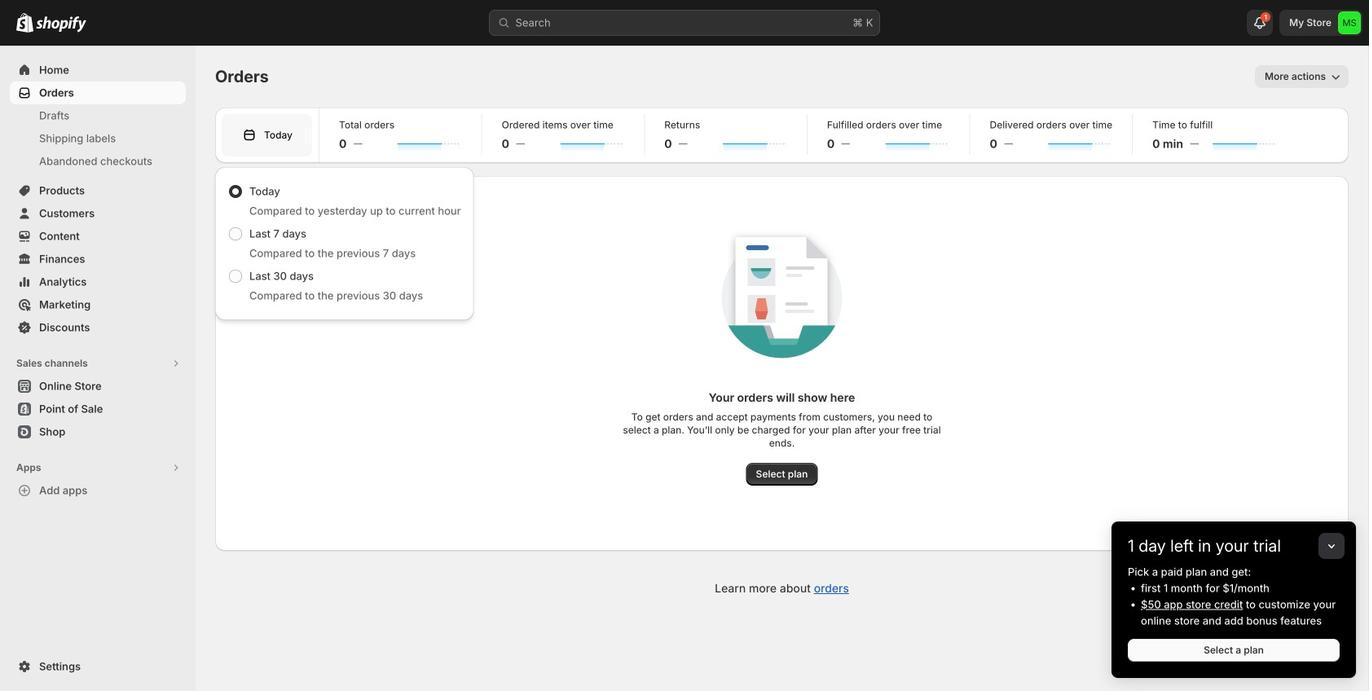 Task type: locate. For each thing, give the bounding box(es) containing it.
my store image
[[1339, 11, 1362, 34]]



Task type: vqa. For each thing, say whether or not it's contained in the screenshot.
Shopify image
yes



Task type: describe. For each thing, give the bounding box(es) containing it.
shopify image
[[16, 13, 33, 32]]

shopify image
[[36, 16, 86, 32]]



